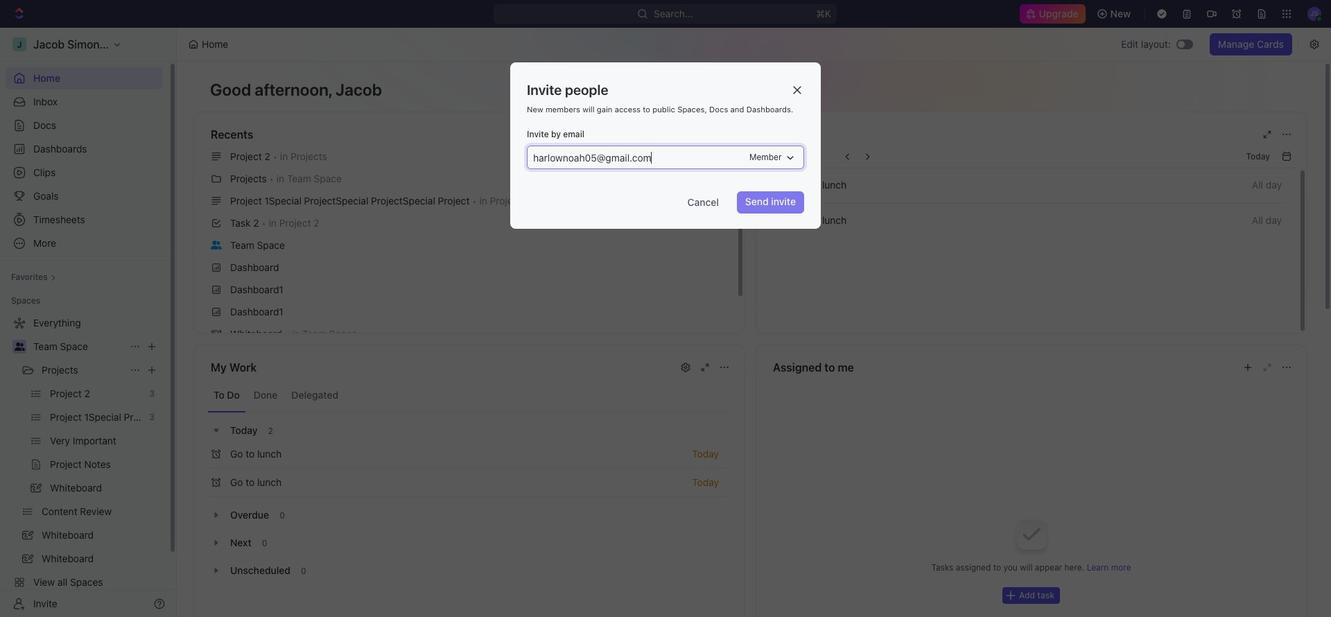Task type: vqa. For each thing, say whether or not it's contained in the screenshot.
the topmost Okrs
no



Task type: locate. For each thing, give the bounding box(es) containing it.
Email, comma or space separated text field
[[529, 146, 748, 168]]

sidebar navigation
[[0, 28, 177, 617]]

user group image
[[14, 343, 25, 351]]

tree inside sidebar "navigation"
[[6, 312, 163, 617]]

tree
[[6, 312, 163, 617]]

tab list
[[208, 379, 730, 413]]



Task type: describe. For each thing, give the bounding box(es) containing it.
user group image
[[211, 240, 222, 249]]



